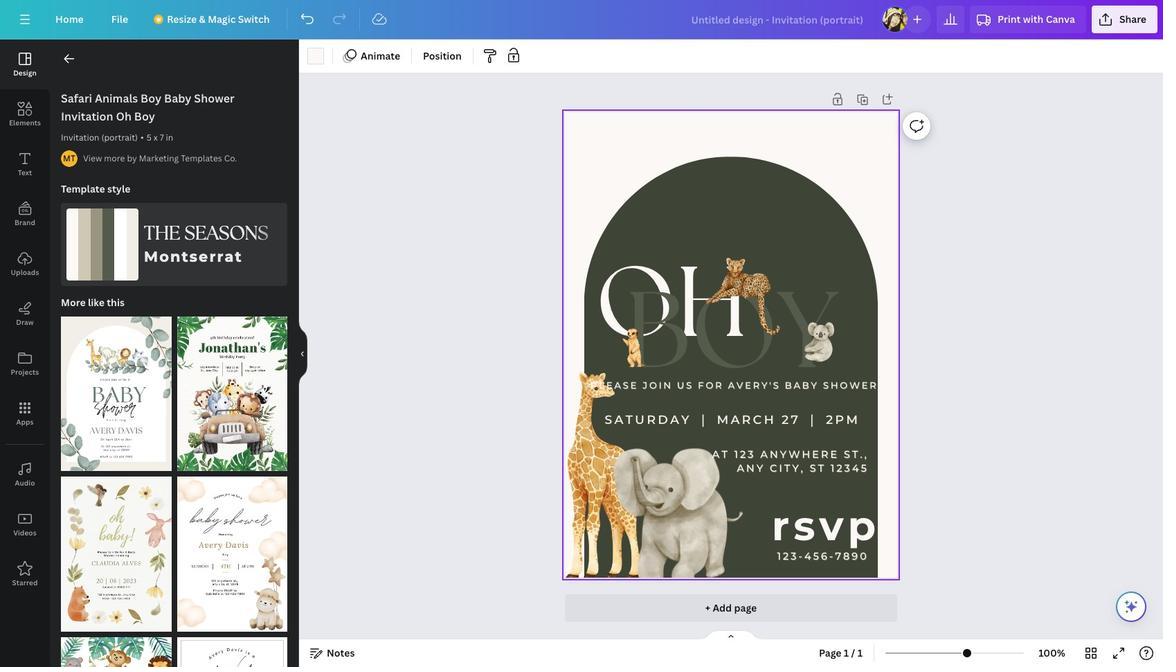 Task type: describe. For each thing, give the bounding box(es) containing it.
draw
[[16, 317, 34, 327]]

please join us for avery's baby shower
[[591, 380, 879, 391]]

&
[[199, 12, 206, 26]]

city,
[[770, 462, 805, 475]]

view
[[83, 152, 102, 164]]

1 horizontal spatial baby
[[785, 380, 819, 391]]

7
[[160, 132, 164, 143]]

oh
[[116, 109, 132, 124]]

rsvp
[[772, 501, 881, 551]]

12345
[[831, 462, 869, 475]]

projects button
[[0, 339, 50, 389]]

elements
[[9, 118, 41, 127]]

view more by marketing templates co. button
[[83, 152, 237, 166]]

0 vertical spatial boy
[[141, 91, 162, 106]]

resize
[[167, 12, 197, 26]]

at 123 anywhere st., any city, st 12345
[[713, 448, 869, 475]]

cream green watercolor baby shower honoring invitation image
[[61, 477, 171, 632]]

templates
[[181, 152, 222, 164]]

x
[[154, 132, 158, 143]]

the
[[144, 222, 180, 245]]

main menu bar
[[0, 0, 1164, 39]]

+
[[706, 601, 711, 614]]

animate button
[[339, 45, 406, 67]]

marketing
[[139, 152, 179, 164]]

for
[[698, 380, 724, 391]]

2 invitation from the top
[[61, 132, 99, 143]]

position
[[423, 49, 462, 62]]

more like this
[[61, 296, 125, 309]]

watercolor greenery nature tropical animals 4th birthday photo invitation card image
[[61, 637, 171, 667]]

please
[[591, 380, 639, 391]]

greenery safari baby shower invitation group
[[61, 308, 171, 471]]

uploads button
[[0, 239, 50, 289]]

print with canva
[[998, 12, 1076, 26]]

more
[[104, 152, 125, 164]]

brand
[[15, 218, 35, 227]]

uploads
[[11, 267, 39, 277]]

more
[[61, 296, 86, 309]]

123-456-7890
[[778, 550, 869, 563]]

+ add page button
[[565, 594, 898, 622]]

audio
[[15, 478, 35, 488]]

saturday
[[605, 412, 692, 426]]

videos button
[[0, 499, 50, 549]]

with
[[1024, 12, 1044, 26]]

1 vertical spatial boy
[[134, 109, 155, 124]]

template style
[[61, 182, 131, 195]]

(portrait)
[[101, 132, 138, 143]]

join
[[643, 380, 673, 391]]

animate
[[361, 49, 400, 62]]

page
[[820, 646, 842, 659]]

apps
[[16, 417, 34, 427]]

baby inside safari animals boy baby shower invitation oh boy
[[164, 91, 192, 106]]

the seasons montserrat
[[144, 222, 269, 265]]

100% button
[[1030, 642, 1075, 664]]

home link
[[44, 6, 95, 33]]

invitation (portrait)
[[61, 132, 138, 143]]

marketing templates co. image
[[61, 150, 78, 167]]

wild one safari first birthday invitation image
[[177, 637, 287, 667]]

design
[[13, 68, 37, 78]]

switch
[[238, 12, 270, 26]]

aesthetic gender neutral baby shower invitation with lamb group
[[177, 469, 287, 632]]

home
[[55, 12, 84, 26]]

text button
[[0, 139, 50, 189]]

cream green watercolor baby shower honoring invitation group
[[61, 469, 171, 632]]

elements button
[[0, 89, 50, 139]]

st.,
[[844, 448, 869, 461]]

shower inside safari animals boy baby shower invitation oh boy
[[194, 91, 235, 106]]

us
[[677, 380, 694, 391]]

resize & magic switch button
[[145, 6, 281, 33]]

27
[[782, 412, 801, 426]]

/
[[852, 646, 856, 659]]

anywhere
[[761, 448, 840, 461]]

wild one safari first birthday invitation group
[[177, 629, 287, 667]]

this
[[107, 296, 125, 309]]

page 1 / 1
[[820, 646, 863, 659]]

show pages image
[[698, 630, 765, 641]]

starred
[[12, 578, 38, 587]]

view more by marketing templates co.
[[83, 152, 237, 164]]

add
[[713, 601, 732, 614]]



Task type: vqa. For each thing, say whether or not it's contained in the screenshot.
topmost Boy
yes



Task type: locate. For each thing, give the bounding box(es) containing it.
1 left '/'
[[844, 646, 849, 659]]

1 horizontal spatial 1
[[858, 646, 863, 659]]

draw button
[[0, 289, 50, 339]]

1 vertical spatial baby
[[785, 380, 819, 391]]

1 invitation from the top
[[61, 109, 113, 124]]

7890
[[836, 550, 869, 563]]

page
[[735, 601, 757, 614]]

0 vertical spatial shower
[[194, 91, 235, 106]]

│ down for
[[697, 412, 712, 426]]

videos
[[13, 528, 37, 538]]

saturday │ march 27 │ 2pm
[[605, 412, 860, 426]]

1 horizontal spatial │
[[806, 412, 821, 426]]

1 │ from the left
[[697, 412, 712, 426]]

2 1 from the left
[[858, 646, 863, 659]]

co.
[[224, 152, 237, 164]]

0 vertical spatial baby
[[164, 91, 192, 106]]

5
[[147, 132, 152, 143]]

boy right oh
[[134, 109, 155, 124]]

1 horizontal spatial shower
[[823, 380, 879, 391]]

boy right animals
[[141, 91, 162, 106]]

100%
[[1039, 646, 1066, 659]]

projects
[[11, 367, 39, 377]]

shower up templates
[[194, 91, 235, 106]]

hide image
[[299, 320, 308, 387]]

like
[[88, 296, 105, 309]]

#fdf9f7 image
[[308, 48, 324, 64]]

oh
[[596, 247, 748, 359]]

print with canva button
[[971, 6, 1087, 33]]

avery's
[[728, 380, 781, 391]]

invitation down the safari
[[61, 109, 113, 124]]

baby up 27
[[785, 380, 819, 391]]

baby up in on the top left
[[164, 91, 192, 106]]

1 vertical spatial invitation
[[61, 132, 99, 143]]

march
[[717, 412, 776, 426]]

aesthetic gender neutral baby shower invitation with lamb image
[[177, 477, 287, 632]]

invitation
[[61, 109, 113, 124], [61, 132, 99, 143]]

0 horizontal spatial shower
[[194, 91, 235, 106]]

text
[[18, 168, 32, 177]]

notes button
[[305, 642, 361, 664]]

shower up 2pm
[[823, 380, 879, 391]]

canva assistant image
[[1124, 599, 1140, 615]]

resize & magic switch
[[167, 12, 270, 26]]

apps button
[[0, 389, 50, 439]]

magic
[[208, 12, 236, 26]]

456-
[[805, 550, 836, 563]]

file button
[[100, 6, 139, 33]]

boy
[[141, 91, 162, 106], [134, 109, 155, 124]]

style
[[107, 182, 131, 195]]

position button
[[418, 45, 467, 67]]

0 horizontal spatial baby
[[164, 91, 192, 106]]

123
[[735, 448, 756, 461]]

by
[[127, 152, 137, 164]]

shower
[[194, 91, 235, 106], [823, 380, 879, 391]]

Design title text field
[[681, 6, 876, 33]]

│
[[697, 412, 712, 426], [806, 412, 821, 426]]

notes
[[327, 646, 355, 659]]

green aesthetic minimalist animals birthdar invitation group
[[177, 308, 287, 471]]

0 horizontal spatial 1
[[844, 646, 849, 659]]

st
[[810, 462, 826, 475]]

share
[[1120, 12, 1147, 26]]

starred button
[[0, 549, 50, 599]]

123-
[[778, 550, 805, 563]]

0 vertical spatial invitation
[[61, 109, 113, 124]]

1 vertical spatial shower
[[823, 380, 879, 391]]

brand button
[[0, 189, 50, 239]]

1
[[844, 646, 849, 659], [858, 646, 863, 659]]

boy
[[625, 270, 838, 392]]

montserrat
[[144, 248, 243, 265]]

watercolor greenery nature tropical animals 4th birthday photo invitation card group
[[61, 629, 171, 667]]

file
[[111, 12, 128, 26]]

1 1 from the left
[[844, 646, 849, 659]]

audio button
[[0, 450, 50, 499]]

2pm
[[826, 412, 860, 426]]

green aesthetic minimalist animals birthdar invitation image
[[177, 317, 287, 471]]

animals
[[95, 91, 138, 106]]

│ right 27
[[806, 412, 821, 426]]

template
[[61, 182, 105, 195]]

print
[[998, 12, 1021, 26]]

canva
[[1046, 12, 1076, 26]]

side panel tab list
[[0, 39, 50, 599]]

0 horizontal spatial │
[[697, 412, 712, 426]]

baby
[[164, 91, 192, 106], [785, 380, 819, 391]]

+ add page
[[706, 601, 757, 614]]

safari animals boy baby shower invitation oh boy
[[61, 91, 235, 124]]

1 right '/'
[[858, 646, 863, 659]]

in
[[166, 132, 173, 143]]

invitation inside safari animals boy baby shower invitation oh boy
[[61, 109, 113, 124]]

greenery safari baby shower invitation image
[[61, 317, 171, 471]]

seasons
[[185, 222, 269, 245]]

5 x 7 in
[[147, 132, 173, 143]]

invitation up marketing templates co. element
[[61, 132, 99, 143]]

any
[[737, 462, 765, 475]]

2 │ from the left
[[806, 412, 821, 426]]

at
[[713, 448, 730, 461]]

marketing templates co. element
[[61, 150, 78, 167]]



